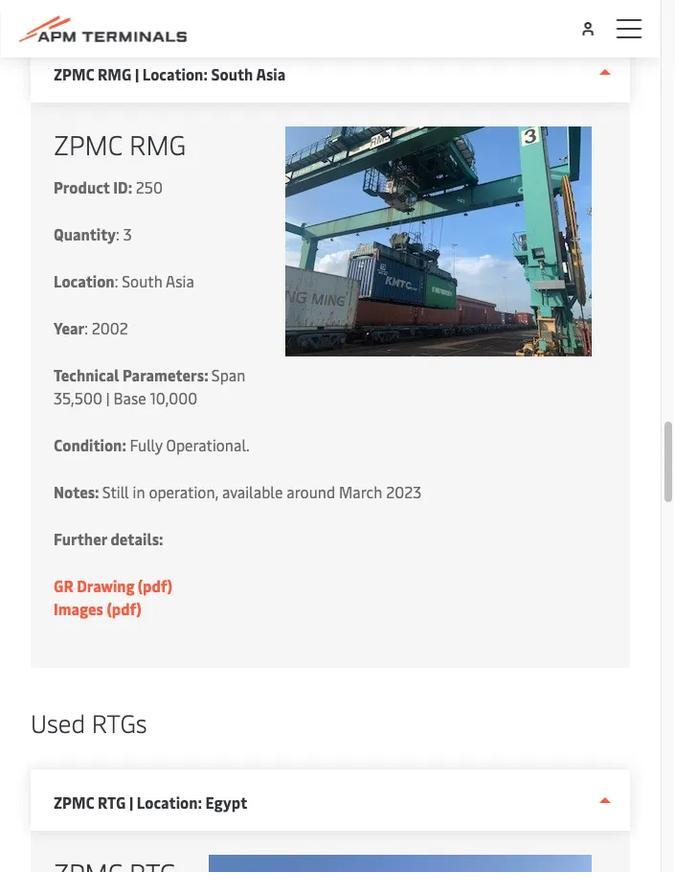 Task type: vqa. For each thing, say whether or not it's contained in the screenshot.


Task type: describe. For each thing, give the bounding box(es) containing it.
technical parameters:
[[54, 365, 209, 385]]

1 main page photo cr36 image
[[209, 856, 592, 872]]

35,500
[[54, 388, 103, 408]]

parameters:
[[123, 365, 209, 385]]

zpmc rmg | location: south asia button
[[31, 42, 631, 103]]

available
[[222, 482, 283, 502]]

fully operational.
[[130, 435, 250, 455]]

condition:
[[54, 435, 126, 455]]

photo for the 1st page image
[[286, 127, 592, 357]]

around
[[287, 482, 336, 502]]

gr drawing (pdf) images (pdf)
[[54, 576, 172, 619]]

zpmc for zpmc rmg
[[54, 126, 123, 162]]

zpmc rmg | location: south asia element
[[31, 103, 631, 669]]

location
[[54, 271, 115, 291]]

: for year
[[85, 318, 88, 338]]

details:
[[111, 529, 163, 549]]

notes: still in operation, available around march 2023
[[54, 482, 422, 502]]

2002
[[92, 318, 128, 338]]

technical
[[54, 365, 119, 385]]

quantity : 3
[[54, 224, 132, 244]]

further details:
[[54, 529, 163, 549]]

| for rmg
[[135, 64, 139, 85]]

250
[[136, 177, 163, 197]]

zpmc rmg | location: south asia
[[54, 64, 286, 85]]

still
[[102, 482, 129, 502]]

base
[[114, 388, 146, 408]]

span 35,500 | base 10,000
[[54, 365, 246, 408]]

condition: fully operational.
[[54, 435, 250, 455]]

1 vertical spatial asia
[[166, 271, 194, 291]]

march
[[339, 482, 383, 502]]

quantity
[[54, 224, 116, 244]]

zpmc rtg | location: egypt button
[[31, 770, 631, 832]]

south inside dropdown button
[[211, 64, 253, 85]]

asia inside dropdown button
[[256, 64, 286, 85]]

zpmc rmg
[[54, 126, 186, 162]]

product
[[54, 177, 110, 197]]

images (pdf) link
[[54, 599, 142, 619]]

in
[[133, 482, 145, 502]]

further
[[54, 529, 107, 549]]

year
[[54, 318, 85, 338]]

10,000
[[150, 388, 198, 408]]

: for quantity
[[116, 224, 120, 244]]

egypt
[[206, 793, 248, 813]]



Task type: locate. For each thing, give the bounding box(es) containing it.
|
[[135, 64, 139, 85], [106, 388, 110, 408], [129, 793, 134, 813]]

rmg inside zpmc rmg | location: south asia dropdown button
[[98, 64, 132, 85]]

used rtgs
[[31, 706, 147, 740]]

zpmc up 'product'
[[54, 126, 123, 162]]

0 vertical spatial location:
[[143, 64, 208, 85]]

notes:
[[54, 482, 99, 502]]

asia
[[256, 64, 286, 85], [166, 271, 194, 291]]

rtg
[[98, 793, 126, 813]]

rmg for zpmc rmg | location: south asia
[[98, 64, 132, 85]]

location: up the zpmc rmg
[[143, 64, 208, 85]]

0 horizontal spatial south
[[122, 271, 163, 291]]

0 vertical spatial south
[[211, 64, 253, 85]]

: left 3
[[116, 224, 120, 244]]

| left base
[[106, 388, 110, 408]]

south
[[211, 64, 253, 85], [122, 271, 163, 291]]

rtgs
[[92, 706, 147, 740]]

zpmc
[[54, 64, 94, 85], [54, 126, 123, 162], [54, 793, 94, 813]]

0 horizontal spatial asia
[[166, 271, 194, 291]]

location: for egypt
[[137, 793, 202, 813]]

1 zpmc from the top
[[54, 64, 94, 85]]

location: for south
[[143, 64, 208, 85]]

: left 2002
[[85, 318, 88, 338]]

year : 2002
[[54, 318, 128, 338]]

0 vertical spatial zpmc
[[54, 64, 94, 85]]

2 horizontal spatial |
[[135, 64, 139, 85]]

location: left egypt
[[137, 793, 202, 813]]

| inside zpmc rmg | location: south asia dropdown button
[[135, 64, 139, 85]]

0 vertical spatial asia
[[256, 64, 286, 85]]

zpmc for zpmc rtg | location: egypt
[[54, 793, 94, 813]]

2 vertical spatial zpmc
[[54, 793, 94, 813]]

(pdf)
[[107, 599, 142, 619]]

location : south asia
[[54, 271, 194, 291]]

rmg
[[98, 64, 132, 85], [129, 126, 186, 162]]

id:
[[113, 177, 132, 197]]

rmg up the zpmc rmg
[[98, 64, 132, 85]]

1 vertical spatial zpmc
[[54, 126, 123, 162]]

1 vertical spatial south
[[122, 271, 163, 291]]

1 horizontal spatial asia
[[256, 64, 286, 85]]

| inside the "span 35,500 | base 10,000"
[[106, 388, 110, 408]]

span
[[212, 365, 246, 385]]

1 vertical spatial rmg
[[129, 126, 186, 162]]

zpmc rtg | location: egypt
[[54, 793, 248, 813]]

gr drawing (pdf) link
[[54, 576, 172, 596]]

operation,
[[149, 482, 219, 502]]

: for location
[[115, 271, 118, 291]]

rmg up 250
[[129, 126, 186, 162]]

zpmc left rtg
[[54, 793, 94, 813]]

2 vertical spatial :
[[85, 318, 88, 338]]

3
[[123, 224, 132, 244]]

0 vertical spatial rmg
[[98, 64, 132, 85]]

1 vertical spatial |
[[106, 388, 110, 408]]

0 horizontal spatial |
[[106, 388, 110, 408]]

images
[[54, 599, 103, 619]]

rmg inside zpmc rmg | location: south asia element
[[129, 126, 186, 162]]

0 vertical spatial :
[[116, 224, 120, 244]]

1 vertical spatial :
[[115, 271, 118, 291]]

2 zpmc from the top
[[54, 126, 123, 162]]

:
[[116, 224, 120, 244], [115, 271, 118, 291], [85, 318, 88, 338]]

1 horizontal spatial south
[[211, 64, 253, 85]]

zpmc for zpmc rmg | location: south asia
[[54, 64, 94, 85]]

zpmc up the zpmc rmg
[[54, 64, 94, 85]]

1 horizontal spatial |
[[129, 793, 134, 813]]

product id: 250
[[54, 177, 163, 197]]

3 zpmc from the top
[[54, 793, 94, 813]]

gr
[[54, 576, 73, 596]]

drawing (pdf)
[[77, 576, 172, 596]]

used
[[31, 706, 86, 740]]

0 vertical spatial |
[[135, 64, 139, 85]]

| inside zpmc rtg | location: egypt dropdown button
[[129, 793, 134, 813]]

| up the zpmc rmg
[[135, 64, 139, 85]]

1 vertical spatial location:
[[137, 793, 202, 813]]

: up 2002
[[115, 271, 118, 291]]

location:
[[143, 64, 208, 85], [137, 793, 202, 813]]

| for rtg
[[129, 793, 134, 813]]

2 vertical spatial |
[[129, 793, 134, 813]]

2023
[[386, 482, 422, 502]]

rmg for zpmc rmg
[[129, 126, 186, 162]]

| right rtg
[[129, 793, 134, 813]]

| for 35,500
[[106, 388, 110, 408]]



